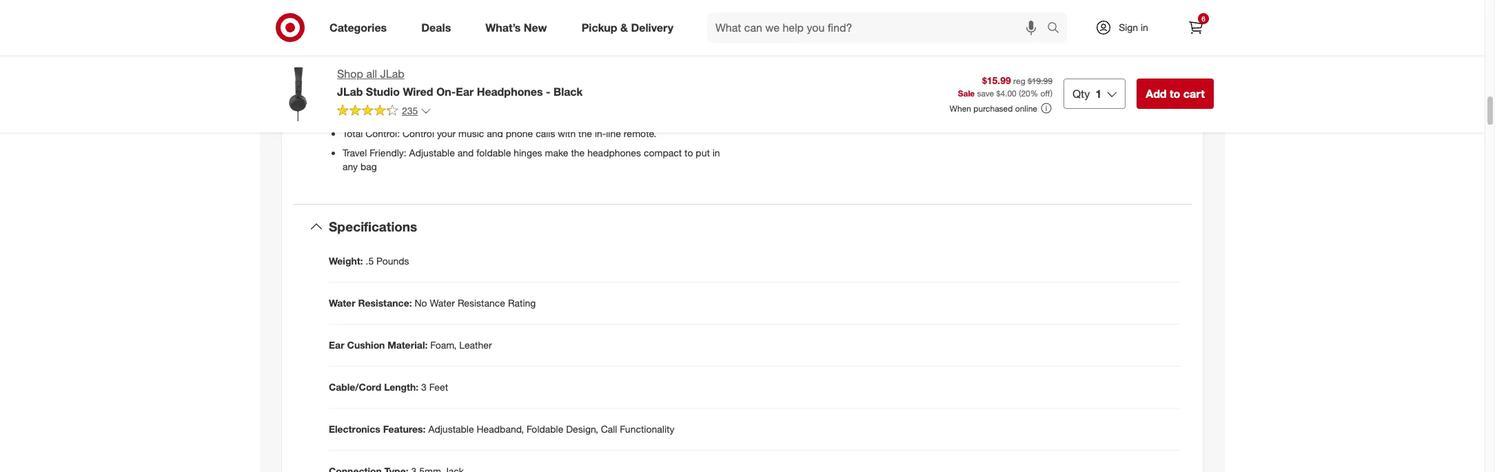 Task type: vqa. For each thing, say whether or not it's contained in the screenshot.


Task type: locate. For each thing, give the bounding box(es) containing it.
control:
[[365, 127, 400, 139]]

black
[[553, 85, 583, 98]]

sound.
[[885, 64, 914, 76]]

adjustable down control
[[409, 147, 455, 158]]

electronics features: adjustable headband, foldable design, call functionality
[[329, 423, 674, 435]]

water down the weight:
[[329, 297, 355, 309]]

your inside 'description studio comfort, with studio sound. plug in and go anywhere with the studio headphones, the braided nylon cord is durable to use all day, everyday. c3 sound delivers crystal, clear, clarity audio so your music sounds perfect every time you plug in. fold the earcups in for compact size to fit in any bag. these are the perfect go-to headphone.'
[[805, 92, 824, 103]]

perfect down every
[[899, 105, 930, 117]]

the right -
[[568, 89, 582, 101]]

2 vertical spatial music
[[458, 127, 484, 139]]

in right fit
[[788, 105, 795, 117]]

braided
[[766, 78, 799, 89]]

answer
[[582, 108, 613, 120]]

music down cord
[[827, 92, 853, 103]]

1 vertical spatial ear
[[329, 339, 344, 351]]

0 vertical spatial jlab
[[380, 67, 404, 81]]

0 vertical spatial and
[[949, 64, 965, 76]]

in
[[1141, 21, 1148, 33], [939, 64, 946, 76], [1098, 92, 1106, 103], [788, 105, 795, 117], [459, 108, 466, 120], [713, 147, 720, 158]]

1 horizontal spatial and
[[487, 127, 503, 139]]

1 horizontal spatial studio
[[766, 64, 794, 76]]

gives up headphones
[[510, 69, 533, 81]]

0 horizontal spatial music
[[458, 127, 484, 139]]

microphone
[[343, 108, 394, 120]]

0 vertical spatial perfect
[[890, 92, 921, 103]]

need.
[[649, 69, 673, 81]]

headphones
[[587, 147, 641, 158]]

studio up durable
[[856, 64, 882, 76]]

0 horizontal spatial all
[[366, 67, 377, 81]]

remote.
[[624, 127, 656, 139]]

the up delivers
[[1050, 64, 1064, 76]]

(
[[1019, 89, 1021, 99]]

ear down upgraded in the top of the page
[[456, 85, 474, 98]]

in right put
[[713, 147, 720, 158]]

for right 1
[[1108, 92, 1120, 103]]

description studio comfort, with studio sound. plug in and go anywhere with the studio headphones, the braided nylon cord is durable to use all day, everyday. c3 sound delivers crystal, clear, clarity audio so your music sounds perfect every time you plug in. fold the earcups in for compact size to fit in any bag. these are the perfect go-to headphone.
[[766, 44, 1180, 117]]

0 vertical spatial music
[[557, 69, 583, 81]]

in up day,
[[939, 64, 946, 76]]

1 horizontal spatial with
[[835, 64, 853, 76]]

$15.99 reg $19.99 sale save $ 4.00 ( 20 % off )
[[958, 74, 1052, 99]]

2 horizontal spatial studio
[[1067, 64, 1094, 76]]

material:
[[388, 339, 428, 351]]

delivers
[[1044, 78, 1078, 89]]

your
[[535, 69, 554, 81], [805, 92, 824, 103], [437, 127, 456, 139]]

the up "answer"
[[585, 69, 599, 81]]

plug
[[989, 92, 1008, 103]]

allows
[[523, 108, 550, 120]]

clear,
[[1114, 78, 1136, 89]]

features:
[[383, 423, 426, 435]]

2 horizontal spatial your
[[805, 92, 824, 103]]

clarity up size
[[1139, 78, 1165, 89]]

2 vertical spatial and
[[458, 147, 474, 158]]

cable/cord
[[329, 381, 381, 393]]

to right "add"
[[1170, 87, 1180, 101]]

earcups
[[1061, 92, 1095, 103]]

1 vertical spatial your
[[805, 92, 824, 103]]

2 water from the left
[[430, 297, 455, 309]]

adjustable for and
[[409, 147, 455, 158]]

0 horizontal spatial jlab
[[337, 85, 363, 98]]

adjustable for headband,
[[428, 423, 474, 435]]

ear left cushion
[[329, 339, 344, 351]]

sign
[[1119, 21, 1138, 33]]

0 horizontal spatial any
[[343, 160, 358, 172]]

music up 'foldable'
[[458, 127, 484, 139]]

1 vertical spatial calls
[[536, 127, 555, 139]]

all down plug in the right of the page
[[924, 78, 933, 89]]

water right no
[[430, 297, 455, 309]]

resistance
[[458, 297, 505, 309]]

reject
[[627, 108, 652, 120]]

music
[[557, 69, 583, 81], [827, 92, 853, 103], [458, 127, 484, 139]]

for left calls: on the left of the page
[[397, 108, 408, 120]]

plug
[[917, 64, 936, 76]]

1 vertical spatial gives
[[513, 89, 535, 101]]

resistance:
[[358, 297, 412, 309]]

bag.
[[816, 105, 834, 117]]

.5
[[366, 255, 374, 267]]

1 vertical spatial music
[[827, 92, 853, 103]]

anywhere
[[985, 64, 1027, 76]]

calls down allows
[[536, 127, 555, 139]]

1 horizontal spatial clarity
[[1139, 78, 1165, 89]]

1 horizontal spatial any
[[798, 105, 813, 117]]

and left go
[[949, 64, 965, 76]]

and left 'foldable'
[[458, 147, 474, 158]]

fold
[[1023, 92, 1042, 103]]

0 vertical spatial your
[[535, 69, 554, 81]]

adjustable
[[409, 147, 455, 158], [428, 423, 474, 435]]

you up allows
[[538, 89, 554, 101]]

0 vertical spatial compact
[[1123, 92, 1161, 103]]

0 vertical spatial ear
[[456, 85, 474, 98]]

online
[[1015, 103, 1037, 113]]

headphone.
[[959, 105, 1010, 117]]

no
[[415, 297, 427, 309]]

and inside travel friendly: adjustable and foldable hinges make the headphones compact to put in any bag
[[458, 147, 474, 158]]

all right shop at the top left of page
[[366, 67, 377, 81]]

1 vertical spatial adjustable
[[428, 423, 474, 435]]

pickup
[[582, 20, 617, 34]]

20
[[1021, 89, 1030, 99]]

you down black
[[553, 108, 569, 120]]

2 vertical spatial your
[[437, 127, 456, 139]]

$15.99
[[982, 74, 1011, 86]]

1 horizontal spatial jlab
[[380, 67, 404, 81]]

to
[[894, 78, 903, 89], [1170, 87, 1180, 101], [766, 105, 774, 117], [947, 105, 956, 117], [571, 108, 580, 120], [684, 147, 693, 158]]

with
[[835, 64, 853, 76], [1030, 64, 1048, 76], [558, 127, 576, 139]]

1 vertical spatial compact
[[644, 147, 682, 158]]

make
[[545, 147, 568, 158]]

0 horizontal spatial calls
[[536, 127, 555, 139]]

1 vertical spatial for
[[397, 108, 408, 120]]

1 horizontal spatial for
[[1108, 92, 1120, 103]]

studio up "crystal,"
[[1067, 64, 1094, 76]]

0 vertical spatial studio
[[856, 64, 882, 76]]

any down travel
[[343, 160, 358, 172]]

perfect down use
[[890, 92, 921, 103]]

with up make in the left top of the page
[[558, 127, 576, 139]]

calls right reject
[[654, 108, 674, 120]]

the right are
[[882, 105, 896, 117]]

0 horizontal spatial compact
[[644, 147, 682, 158]]

headphones,
[[1097, 64, 1154, 76]]

compact down clear,
[[1123, 92, 1161, 103]]

go
[[968, 64, 983, 76]]

1 horizontal spatial ear
[[456, 85, 474, 98]]

music inside 'description studio comfort, with studio sound. plug in and go anywhere with the studio headphones, the braided nylon cord is durable to use all day, everyday. c3 sound delivers crystal, clear, clarity audio so your music sounds perfect every time you plug in. fold the earcups in for compact size to fit in any bag. these are the perfect go-to headphone.'
[[827, 92, 853, 103]]

adjustable inside travel friendly: adjustable and foldable hinges make the headphones compact to put in any bag
[[409, 147, 455, 158]]

foam™
[[445, 89, 474, 101]]

1 horizontal spatial water
[[430, 297, 455, 309]]

purchased
[[974, 103, 1013, 113]]

What can we help you find? suggestions appear below search field
[[707, 12, 1050, 43]]

the right make in the left top of the page
[[571, 147, 585, 158]]

with up 'sound'
[[1030, 64, 1048, 76]]

0 horizontal spatial and
[[458, 147, 474, 158]]

compact inside 'description studio comfort, with studio sound. plug in and go anywhere with the studio headphones, the braided nylon cord is durable to use all day, everyday. c3 sound delivers crystal, clear, clarity audio so your music sounds perfect every time you plug in. fold the earcups in for compact size to fit in any bag. these are the perfect go-to headphone.'
[[1123, 92, 1161, 103]]

the
[[1050, 64, 1064, 76], [1157, 64, 1171, 76], [585, 69, 599, 81], [568, 89, 582, 101], [1044, 92, 1058, 103], [882, 105, 896, 117], [578, 127, 592, 139], [571, 147, 585, 158]]

2 horizontal spatial all
[[924, 78, 933, 89]]

cushion
[[347, 339, 385, 351]]

music up black
[[557, 69, 583, 81]]

to left put
[[684, 147, 693, 158]]

search button
[[1041, 12, 1074, 45]]

studio up "answer"
[[585, 89, 611, 101]]

and
[[949, 64, 965, 76], [487, 127, 503, 139], [458, 147, 474, 158]]

1 horizontal spatial all
[[556, 89, 566, 101]]

studio up braided
[[766, 64, 794, 76]]

your down the nylon
[[805, 92, 824, 103]]

2 horizontal spatial and
[[949, 64, 965, 76]]

%
[[1030, 89, 1038, 99]]

clarity up feels.
[[602, 69, 628, 81]]

1 water from the left
[[329, 297, 355, 309]]

cable/cord length: 3 feet
[[329, 381, 448, 393]]

1 horizontal spatial studio
[[856, 64, 882, 76]]

gives up allows
[[513, 89, 535, 101]]

in down "crystal,"
[[1098, 92, 1106, 103]]

hinges
[[514, 147, 542, 158]]

cord
[[827, 78, 847, 89]]

jlab down shop at the top left of page
[[337, 85, 363, 98]]

you
[[630, 69, 646, 81], [538, 89, 554, 101], [971, 92, 987, 103], [553, 108, 569, 120]]

and inside 'description studio comfort, with studio sound. plug in and go anywhere with the studio headphones, the braided nylon cord is durable to use all day, everyday. c3 sound delivers crystal, clear, clarity audio so your music sounds perfect every time you plug in. fold the earcups in for compact size to fit in any bag. these are the perfect go-to headphone.'
[[949, 64, 965, 76]]

c3
[[998, 78, 1011, 89]]

sign in link
[[1084, 12, 1170, 43]]

0 vertical spatial any
[[798, 105, 813, 117]]

0 vertical spatial adjustable
[[409, 147, 455, 158]]

0 horizontal spatial studio
[[585, 89, 611, 101]]

0 horizontal spatial studio
[[366, 85, 400, 98]]

1 vertical spatial any
[[343, 160, 358, 172]]

0 vertical spatial calls
[[654, 108, 674, 120]]

all right -
[[556, 89, 566, 101]]

and down microphone
[[487, 127, 503, 139]]

leather
[[459, 339, 492, 351]]

studio
[[766, 64, 794, 76], [1067, 64, 1094, 76], [366, 85, 400, 98]]

with up cord
[[835, 64, 853, 76]]

adjustable down 'feet'
[[428, 423, 474, 435]]

0 horizontal spatial water
[[329, 297, 355, 309]]

compact down remote.
[[644, 147, 682, 158]]

calls
[[654, 108, 674, 120], [536, 127, 555, 139]]

in down foam™
[[459, 108, 466, 120]]

sale
[[958, 89, 975, 99]]

0 vertical spatial for
[[1108, 92, 1120, 103]]

2 horizontal spatial music
[[827, 92, 853, 103]]

the up "add"
[[1157, 64, 1171, 76]]

calls:
[[411, 108, 433, 120]]

all
[[366, 67, 377, 81], [924, 78, 933, 89], [556, 89, 566, 101]]

in right sign
[[1141, 21, 1148, 33]]

in-
[[595, 127, 606, 139]]

so
[[792, 92, 803, 103]]

1 horizontal spatial music
[[557, 69, 583, 81]]

-
[[546, 85, 550, 98]]

specifications button
[[293, 205, 1192, 249]]

to down time
[[947, 105, 956, 117]]

1 horizontal spatial compact
[[1123, 92, 1161, 103]]

your down built- on the top of page
[[437, 127, 456, 139]]

1 vertical spatial studio
[[585, 89, 611, 101]]

to left fit
[[766, 105, 774, 117]]

any down so
[[798, 105, 813, 117]]

studio down "clear"
[[366, 85, 400, 98]]

jlab up comfort:
[[380, 67, 404, 81]]

any inside 'description studio comfort, with studio sound. plug in and go anywhere with the studio headphones, the braided nylon cord is durable to use all day, everyday. c3 sound delivers crystal, clear, clarity audio so your music sounds perfect every time you plug in. fold the earcups in for compact size to fit in any bag. these are the perfect go-to headphone.'
[[798, 105, 813, 117]]

in inside travel friendly: adjustable and foldable hinges make the headphones compact to put in any bag
[[713, 147, 720, 158]]

built-
[[436, 108, 459, 120]]

on-
[[436, 85, 456, 98]]

1 horizontal spatial your
[[535, 69, 554, 81]]

studio
[[856, 64, 882, 76], [585, 89, 611, 101]]

all
[[343, 89, 353, 101]]

your up -
[[535, 69, 554, 81]]

ear inside shop all jlab jlab studio wired on-ear headphones - black
[[456, 85, 474, 98]]

you down everyday. at the top right of the page
[[971, 92, 987, 103]]



Task type: describe. For each thing, give the bounding box(es) containing it.
1 horizontal spatial calls
[[654, 108, 674, 120]]

&
[[620, 20, 628, 34]]

what's new link
[[474, 12, 564, 43]]

time
[[950, 92, 968, 103]]

water resistance: no water resistance rating
[[329, 297, 536, 309]]

functionality
[[620, 423, 674, 435]]

add
[[1146, 87, 1167, 101]]

use
[[905, 78, 921, 89]]

0 horizontal spatial for
[[397, 108, 408, 120]]

the inside travel friendly: adjustable and foldable hinges make the headphones compact to put in any bag
[[571, 147, 585, 158]]

sound:
[[401, 69, 432, 81]]

0 horizontal spatial ear
[[329, 339, 344, 351]]

what's
[[485, 20, 521, 34]]

shop all jlab jlab studio wired on-ear headphones - black
[[337, 67, 583, 98]]

6 link
[[1181, 12, 1211, 43]]

these
[[837, 105, 863, 117]]

any inside travel friendly: adjustable and foldable hinges make the headphones compact to put in any bag
[[343, 160, 358, 172]]

bag
[[360, 160, 377, 172]]

all inside shop all jlab jlab studio wired on-ear headphones - black
[[366, 67, 377, 81]]

foldable
[[527, 423, 563, 435]]

weight:
[[329, 255, 363, 267]]

travel
[[343, 147, 367, 158]]

highlights
[[329, 44, 382, 58]]

deals link
[[410, 12, 468, 43]]

$19.99
[[1028, 76, 1052, 86]]

categories link
[[318, 12, 404, 43]]

3
[[421, 381, 427, 393]]

new
[[524, 20, 547, 34]]

image of jlab studio wired on-ear headphones - black image
[[271, 66, 326, 121]]

you inside 'description studio comfort, with studio sound. plug in and go anywhere with the studio headphones, the braided nylon cord is durable to use all day, everyday. c3 sound delivers crystal, clear, clarity audio so your music sounds perfect every time you plug in. fold the earcups in for compact size to fit in any bag. these are the perfect go-to headphone.'
[[971, 92, 987, 103]]

to inside travel friendly: adjustable and foldable hinges make the headphones compact to put in any bag
[[684, 147, 693, 158]]

search
[[1041, 22, 1074, 36]]

call
[[601, 423, 617, 435]]

)
[[1050, 89, 1052, 99]]

sign in
[[1119, 21, 1148, 33]]

off
[[1040, 89, 1050, 99]]

you left need.
[[630, 69, 646, 81]]

headband,
[[477, 423, 524, 435]]

friendly:
[[370, 147, 406, 158]]

0 horizontal spatial your
[[437, 127, 456, 139]]

or
[[616, 108, 625, 120]]

clarity inside 'description studio comfort, with studio sound. plug in and go anywhere with the studio headphones, the braided nylon cord is durable to use all day, everyday. c3 sound delivers crystal, clear, clarity audio so your music sounds perfect every time you plug in. fold the earcups in for compact size to fit in any bag. these are the perfect go-to headphone.'
[[1139, 78, 1165, 89]]

studio inside shop all jlab jlab studio wired on-ear headphones - black
[[366, 85, 400, 98]]

line
[[606, 127, 621, 139]]

description
[[766, 44, 826, 58]]

reg
[[1013, 76, 1025, 86]]

delivery
[[631, 20, 673, 34]]

microphone for calls: built-in microphone allows you to answer or reject calls
[[343, 108, 674, 120]]

microphone
[[469, 108, 521, 120]]

0 horizontal spatial with
[[558, 127, 576, 139]]

to down sound.
[[894, 78, 903, 89]]

shop
[[337, 67, 363, 81]]

compact inside travel friendly: adjustable and foldable hinges make the headphones compact to put in any bag
[[644, 147, 682, 158]]

length:
[[384, 381, 419, 393]]

day
[[356, 89, 372, 101]]

nylon
[[801, 78, 825, 89]]

$
[[996, 89, 1000, 99]]

studio inside 'description studio comfort, with studio sound. plug in and go anywhere with the studio headphones, the braided nylon cord is durable to use all day, everyday. c3 sound delivers crystal, clear, clarity audio so your music sounds perfect every time you plug in. fold the earcups in for compact size to fit in any bag. these are the perfect go-to headphone.'
[[856, 64, 882, 76]]

comfort
[[476, 89, 510, 101]]

total control: control your music and phone calls with the in-line remote.
[[343, 127, 656, 139]]

the down delivers
[[1044, 92, 1058, 103]]

the left in-
[[578, 127, 592, 139]]

pickup & delivery
[[582, 20, 673, 34]]

cart
[[1183, 87, 1205, 101]]

6
[[1202, 14, 1205, 23]]

feels.
[[614, 89, 637, 101]]

comfort,
[[796, 64, 833, 76]]

add to cart button
[[1137, 79, 1214, 109]]

ear cushion material: foam, leather
[[329, 339, 492, 351]]

crystal
[[343, 69, 373, 81]]

1 vertical spatial and
[[487, 127, 503, 139]]

1 vertical spatial jlab
[[337, 85, 363, 98]]

feet
[[429, 381, 448, 393]]

clear
[[376, 69, 399, 81]]

audio
[[766, 92, 790, 103]]

235 link
[[337, 104, 432, 120]]

1 vertical spatial perfect
[[899, 105, 930, 117]]

4.00
[[1000, 89, 1017, 99]]

all day comfort: cloud foam™ comfort gives you all the studio feels.
[[343, 89, 637, 101]]

upgraded
[[435, 69, 478, 81]]

to left "answer"
[[571, 108, 580, 120]]

details button
[[293, 0, 1192, 38]]

qty
[[1072, 87, 1090, 101]]

in.
[[1011, 92, 1020, 103]]

crystal,
[[1080, 78, 1111, 89]]

2 horizontal spatial with
[[1030, 64, 1048, 76]]

save
[[977, 89, 994, 99]]

categories
[[329, 20, 387, 34]]

design,
[[566, 423, 598, 435]]

what's new
[[485, 20, 547, 34]]

cloud
[[416, 89, 442, 101]]

sounds
[[855, 92, 887, 103]]

all inside 'description studio comfort, with studio sound. plug in and go anywhere with the studio headphones, the braided nylon cord is durable to use all day, everyday. c3 sound delivers crystal, clear, clarity audio so your music sounds perfect every time you plug in. fold the earcups in for compact size to fit in any bag. these are the perfect go-to headphone.'
[[924, 78, 933, 89]]

comfort:
[[375, 89, 414, 101]]

is
[[849, 78, 856, 89]]

for inside 'description studio comfort, with studio sound. plug in and go anywhere with the studio headphones, the braided nylon cord is durable to use all day, everyday. c3 sound delivers crystal, clear, clarity audio so your music sounds perfect every time you plug in. fold the earcups in for compact size to fit in any bag. these are the perfect go-to headphone.'
[[1108, 92, 1120, 103]]

to inside button
[[1170, 87, 1180, 101]]

rating
[[508, 297, 536, 309]]

foam,
[[430, 339, 457, 351]]

add to cart
[[1146, 87, 1205, 101]]

0 horizontal spatial clarity
[[602, 69, 628, 81]]

0 vertical spatial gives
[[510, 69, 533, 81]]

control
[[403, 127, 434, 139]]

when
[[950, 103, 971, 113]]

durable
[[859, 78, 892, 89]]

235
[[402, 105, 418, 116]]



